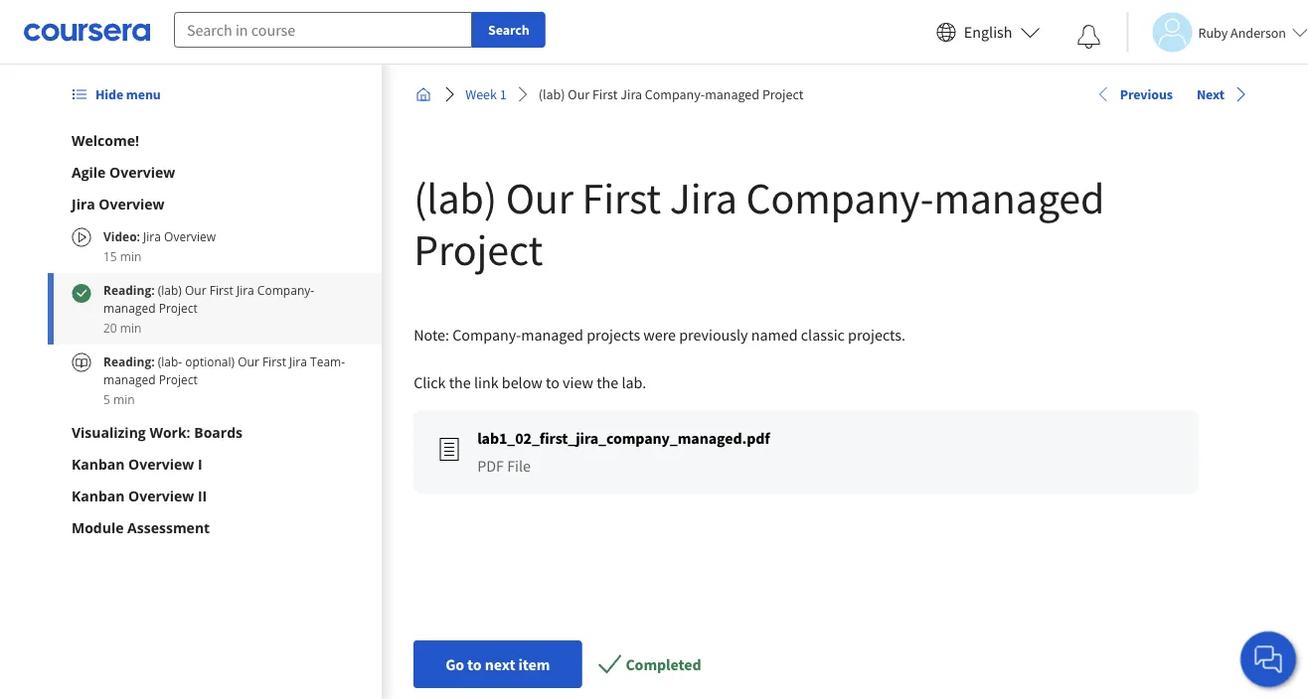 Task type: vqa. For each thing, say whether or not it's contained in the screenshot.
Week 1
yes



Task type: locate. For each thing, give the bounding box(es) containing it.
hide menu
[[95, 85, 161, 103]]

next
[[485, 655, 515, 675]]

jira inside (lab- optional) our first jira team- managed project
[[289, 353, 307, 370]]

kanban up module
[[72, 487, 125, 505]]

(lab)
[[539, 85, 565, 103], [414, 170, 497, 225], [158, 282, 182, 298]]

1 horizontal spatial the
[[597, 373, 619, 393]]

overview for agile overview
[[109, 163, 175, 181]]

15
[[103, 248, 117, 264]]

company-
[[645, 85, 705, 103], [746, 170, 934, 225], [257, 282, 314, 298], [453, 325, 521, 345]]

visualizing work: boards button
[[72, 422, 358, 442]]

week 1
[[465, 85, 507, 103]]

kanban overview i button
[[72, 454, 358, 474]]

project
[[762, 85, 804, 103], [414, 222, 543, 277], [159, 300, 198, 316], [159, 371, 198, 388]]

5 min
[[103, 391, 135, 408]]

2 vertical spatial (lab)
[[158, 282, 182, 298]]

go
[[445, 655, 464, 675]]

to
[[546, 373, 560, 393], [467, 655, 482, 675]]

overview up assessment
[[128, 487, 194, 505]]

(lab) inside (lab) our first jira company- managed project
[[158, 282, 182, 298]]

reading: for project
[[103, 282, 158, 298]]

1 kanban from the top
[[72, 455, 125, 474]]

completed image
[[72, 284, 91, 303]]

overview for jira overview
[[99, 194, 165, 213]]

view pdf file image
[[438, 438, 461, 462]]

overview
[[109, 163, 175, 181], [99, 194, 165, 213], [164, 228, 216, 245], [128, 455, 194, 474], [128, 487, 194, 505]]

overview inside video: jira overview 15 min
[[164, 228, 216, 245]]

2 kanban from the top
[[72, 487, 125, 505]]

lab1_02_first_jira_company_managed.pdf
[[477, 428, 770, 448]]

1
[[500, 85, 507, 103]]

1 horizontal spatial to
[[546, 373, 560, 393]]

english button
[[928, 0, 1048, 65]]

overview down agile overview at the top
[[99, 194, 165, 213]]

jira
[[621, 85, 642, 103], [670, 170, 737, 225], [72, 194, 95, 213], [143, 228, 161, 245], [237, 282, 254, 298], [289, 353, 307, 370]]

company- inside note: company-managed projects were previously named classic projects. click the link below to view the lab.
[[453, 325, 521, 345]]

reading:
[[103, 282, 158, 298], [103, 353, 158, 370]]

jira overview button
[[72, 194, 358, 214]]

to left view
[[546, 373, 560, 393]]

20 min
[[103, 320, 142, 336]]

projects.
[[848, 325, 906, 345]]

note: company-managed projects were previously named classic projects. click the link below to view the lab.
[[414, 325, 906, 393]]

our inside (lab) our first jira company- managed project
[[185, 282, 206, 298]]

overview for kanban overview i
[[128, 455, 194, 474]]

kanban down visualizing
[[72, 455, 125, 474]]

item
[[518, 655, 550, 675]]

module
[[72, 518, 124, 537]]

pdf
[[477, 456, 504, 476]]

kanban
[[72, 455, 125, 474], [72, 487, 125, 505]]

overview up jira overview
[[109, 163, 175, 181]]

work:
[[149, 423, 190, 442]]

0 vertical spatial min
[[120, 248, 142, 264]]

(lab) our first jira company- managed project
[[103, 282, 314, 316]]

overview down "jira overview" "dropdown button"
[[164, 228, 216, 245]]

note:
[[414, 325, 449, 345]]

overview inside dropdown button
[[128, 455, 194, 474]]

1 vertical spatial min
[[120, 320, 142, 336]]

0 horizontal spatial to
[[467, 655, 482, 675]]

overview for kanban overview ii
[[128, 487, 194, 505]]

video:
[[103, 228, 140, 245]]

overview inside "dropdown button"
[[99, 194, 165, 213]]

agile overview button
[[72, 162, 358, 182]]

next
[[1197, 85, 1225, 103]]

overview down visualizing work: boards
[[128, 455, 194, 474]]

(lab) our first jira company-managed project
[[539, 85, 804, 103], [414, 170, 1105, 277]]

0 horizontal spatial (lab)
[[158, 282, 182, 298]]

previously
[[679, 325, 748, 345]]

1 horizontal spatial (lab)
[[414, 170, 497, 225]]

0 vertical spatial (lab)
[[539, 85, 565, 103]]

module assessment button
[[72, 518, 358, 538]]

1 the from the left
[[449, 373, 471, 393]]

kanban inside dropdown button
[[72, 455, 125, 474]]

ii
[[198, 487, 207, 505]]

2 reading: from the top
[[103, 353, 158, 370]]

lab.
[[622, 373, 646, 393]]

min right 20
[[120, 320, 142, 336]]

next button
[[1193, 84, 1253, 104]]

kanban overview i
[[72, 455, 202, 474]]

the
[[449, 373, 471, 393], [597, 373, 619, 393]]

our inside (lab) our first jira company-managed project
[[506, 170, 573, 225]]

kanban inside dropdown button
[[72, 487, 125, 505]]

project inside (lab- optional) our first jira team- managed project
[[159, 371, 198, 388]]

2 vertical spatial min
[[113, 391, 135, 408]]

1 vertical spatial (lab)
[[414, 170, 497, 225]]

min right 5
[[113, 391, 135, 408]]

classic
[[801, 325, 845, 345]]

reading: down 20 min
[[103, 353, 158, 370]]

kanban for kanban overview ii
[[72, 487, 125, 505]]

welcome!
[[72, 131, 139, 150]]

welcome! button
[[72, 130, 358, 150]]

go to next item
[[445, 655, 550, 675]]

coursera image
[[24, 16, 150, 48]]

the left the lab.
[[597, 373, 619, 393]]

0 horizontal spatial the
[[449, 373, 471, 393]]

20
[[103, 320, 117, 336]]

visualizing work: boards
[[72, 423, 243, 442]]

0 vertical spatial to
[[546, 373, 560, 393]]

1 vertical spatial reading:
[[103, 353, 158, 370]]

boards
[[194, 423, 243, 442]]

managed
[[705, 85, 760, 103], [934, 170, 1105, 225], [103, 300, 156, 316], [521, 325, 584, 345], [103, 371, 156, 388]]

previous
[[1120, 85, 1173, 103]]

1 vertical spatial to
[[467, 655, 482, 675]]

view
[[563, 373, 593, 393]]

anderson
[[1231, 23, 1286, 41]]

video: jira overview 15 min
[[103, 228, 216, 264]]

1 vertical spatial kanban
[[72, 487, 125, 505]]

0 vertical spatial kanban
[[72, 455, 125, 474]]

to right go
[[467, 655, 482, 675]]

0 vertical spatial reading:
[[103, 282, 158, 298]]

agile overview
[[72, 163, 175, 181]]

kanban for kanban overview i
[[72, 455, 125, 474]]

our inside (lab- optional) our first jira team- managed project
[[238, 353, 259, 370]]

the left link
[[449, 373, 471, 393]]

ruby
[[1198, 23, 1228, 41]]

min
[[120, 248, 142, 264], [120, 320, 142, 336], [113, 391, 135, 408]]

min right 15
[[120, 248, 142, 264]]

kanban overview ii button
[[72, 486, 358, 506]]

agile
[[72, 163, 106, 181]]

our
[[568, 85, 590, 103], [506, 170, 573, 225], [185, 282, 206, 298], [238, 353, 259, 370]]

(lab) inside (lab) our first jira company-managed project
[[414, 170, 497, 225]]

search button
[[472, 12, 545, 48]]

1 reading: from the top
[[103, 282, 158, 298]]

first
[[592, 85, 618, 103], [582, 170, 661, 225], [209, 282, 233, 298], [262, 353, 286, 370]]

reading: up 20 min
[[103, 282, 158, 298]]

assessment
[[127, 518, 210, 537]]

click
[[414, 373, 446, 393]]

visualizing
[[72, 423, 146, 442]]



Task type: describe. For each thing, give the bounding box(es) containing it.
named
[[751, 325, 798, 345]]

chat with us image
[[1253, 644, 1284, 676]]

optional)
[[185, 353, 235, 370]]

managed inside (lab) our first jira company-managed project
[[934, 170, 1105, 225]]

company- inside (lab) our first jira company- managed project
[[257, 282, 314, 298]]

reading completed element
[[626, 653, 701, 677]]

reading: for managed
[[103, 353, 158, 370]]

2 the from the left
[[597, 373, 619, 393]]

to inside note: company-managed projects were previously named classic projects. click the link below to view the lab.
[[546, 373, 560, 393]]

first inside the (lab) our first jira company-managed project link
[[592, 85, 618, 103]]

min for (lab)
[[120, 320, 142, 336]]

1 vertical spatial (lab) our first jira company-managed project
[[414, 170, 1105, 277]]

previous button
[[1092, 84, 1177, 104]]

go to next item button
[[414, 641, 582, 689]]

managed inside (lab- optional) our first jira team- managed project
[[103, 371, 156, 388]]

jira inside video: jira overview 15 min
[[143, 228, 161, 245]]

show notifications image
[[1077, 25, 1101, 49]]

0 vertical spatial (lab) our first jira company-managed project
[[539, 85, 804, 103]]

i
[[198, 455, 202, 474]]

first inside (lab) our first jira company-managed project
[[582, 170, 661, 225]]

jira inside (lab) our first jira company- managed project
[[237, 282, 254, 298]]

ruby anderson button
[[1127, 12, 1308, 52]]

week
[[465, 85, 497, 103]]

completed
[[626, 655, 701, 675]]

to inside button
[[467, 655, 482, 675]]

english
[[964, 22, 1012, 42]]

team-
[[310, 353, 345, 370]]

jira inside "dropdown button"
[[72, 194, 95, 213]]

min inside video: jira overview 15 min
[[120, 248, 142, 264]]

below
[[502, 373, 543, 393]]

jira overview
[[72, 194, 165, 213]]

menu
[[126, 85, 161, 103]]

lab1_02_first_jira_company_managed.pdf pdf file
[[477, 428, 770, 476]]

(lab- optional) our first jira team- managed project
[[103, 353, 345, 388]]

ruby anderson
[[1198, 23, 1286, 41]]

module assessment
[[72, 518, 210, 537]]

were
[[643, 325, 676, 345]]

hide menu button
[[64, 77, 169, 112]]

min for (lab-
[[113, 391, 135, 408]]

home image
[[416, 86, 432, 102]]

first inside (lab) our first jira company- managed project
[[209, 282, 233, 298]]

managed inside (lab) our first jira company- managed project
[[103, 300, 156, 316]]

5
[[103, 391, 110, 408]]

kanban overview ii
[[72, 487, 207, 505]]

first inside (lab- optional) our first jira team- managed project
[[262, 353, 286, 370]]

hide
[[95, 85, 123, 103]]

Search in course text field
[[174, 12, 472, 48]]

projects
[[587, 325, 640, 345]]

week 1 link
[[457, 77, 515, 112]]

(lab-
[[158, 353, 182, 370]]

search
[[488, 21, 529, 39]]

link
[[474, 373, 499, 393]]

(lab) our first jira company-managed project link
[[531, 77, 812, 112]]

file
[[507, 456, 531, 476]]

managed inside note: company-managed projects were previously named classic projects. click the link below to view the lab.
[[521, 325, 584, 345]]

2 horizontal spatial (lab)
[[539, 85, 565, 103]]

project inside (lab) our first jira company- managed project
[[159, 300, 198, 316]]



